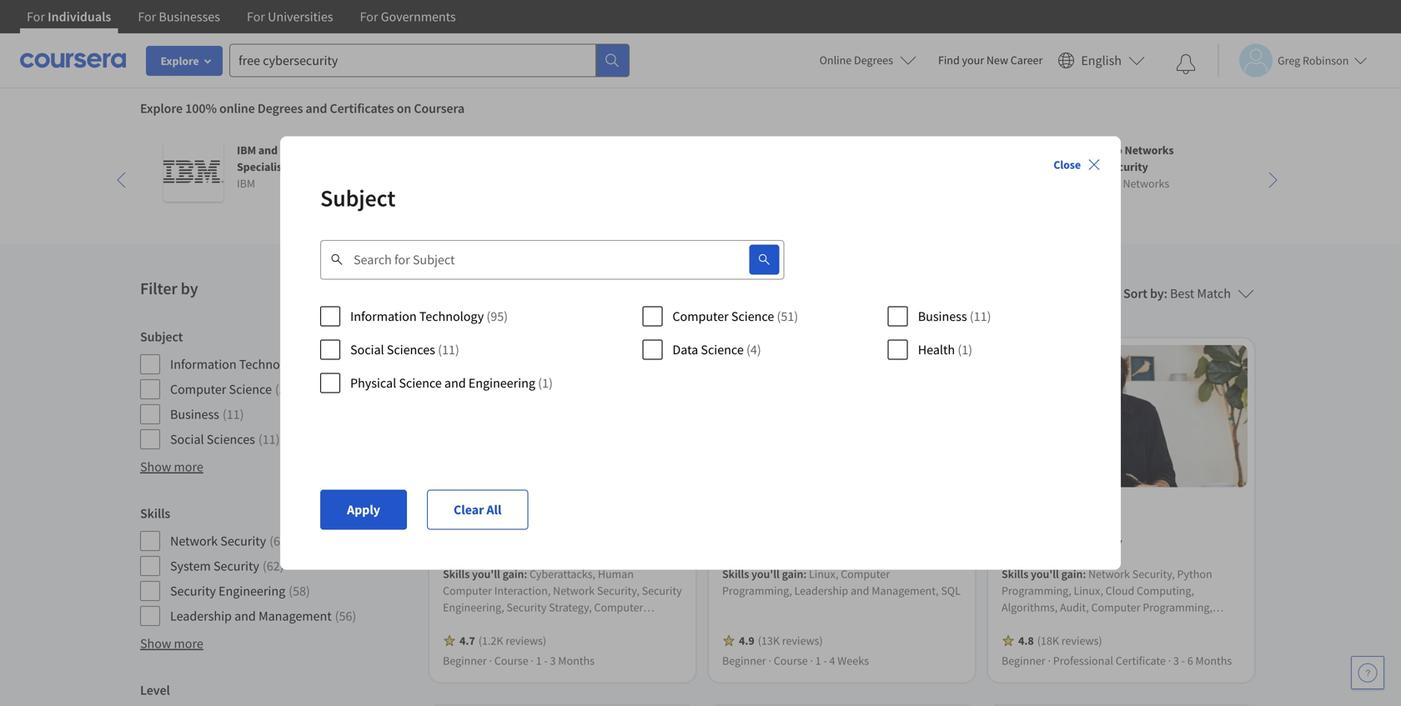 Task type: describe. For each thing, give the bounding box(es) containing it.
1 vertical spatial 4
[[830, 653, 835, 668]]

university of maryland, college park
[[471, 506, 646, 521]]

health ( 1 )
[[918, 342, 973, 358]]

cybersecurity"
[[623, 277, 770, 307]]

beginner · course · 1 - 4 weeks
[[722, 653, 869, 668]]

everyone
[[542, 534, 595, 551]]

clear
[[454, 502, 484, 518]]

leadership and management ( 56 )
[[170, 608, 356, 625]]

skills inside "group"
[[140, 505, 170, 522]]

0 vertical spatial alto
[[1102, 143, 1123, 158]]

networking
[[443, 650, 500, 665]]

2 · from the left
[[531, 653, 534, 668]]

select subject options element
[[320, 300, 1081, 450]]

1 3 from the left
[[550, 653, 556, 668]]

linux,
[[809, 567, 839, 582]]

isc2
[[280, 143, 303, 158]]

college
[[586, 506, 622, 521]]

specialist
[[237, 159, 286, 174]]

engineering inside skills "group"
[[219, 583, 285, 600]]

skills up engineering,
[[443, 567, 470, 582]]

- for 4
[[824, 653, 827, 668]]

2 months from the left
[[1196, 653, 1232, 668]]

subject for computer science
[[320, 183, 396, 213]]

management, inside linux, computer programming, leadership and management, sql
[[872, 583, 939, 598]]

security down interaction,
[[507, 600, 547, 615]]

5 · from the left
[[1048, 653, 1051, 668]]

clear all button
[[427, 490, 528, 530]]

english
[[1081, 52, 1122, 69]]

show more for social sciences ( 11 )
[[140, 459, 203, 475]]

online
[[219, 100, 255, 117]]

search image
[[758, 253, 771, 266]]

(1.2k
[[479, 633, 503, 648]]

sciences for information technology ( 95 )
[[387, 342, 435, 358]]

for for governments
[[360, 8, 378, 25]]

science for physical science and engineering ( 1 )
[[399, 375, 442, 392]]

3 you'll from the left
[[1031, 567, 1059, 582]]

risk
[[443, 633, 463, 648]]

network security ( 62
[[170, 533, 287, 550]]

cybersecurity inside cybersecurity for everyone link
[[443, 534, 521, 551]]

information technology 95 )
[[170, 356, 328, 373]]

your
[[962, 53, 984, 68]]

for for businesses
[[138, 8, 156, 25]]

for businesses
[[138, 8, 220, 25]]

show for social sciences
[[140, 459, 171, 475]]

4.8
[[1018, 633, 1034, 648]]

3 gain from the left
[[1061, 567, 1083, 582]]

physical
[[350, 375, 396, 392]]

university
[[471, 506, 520, 521]]

linux, computer programming, leadership and management, sql
[[722, 567, 961, 598]]

individuals
[[48, 8, 111, 25]]

science for computer science ( 51 )
[[731, 308, 774, 325]]

4.9 (13k reviews)
[[739, 633, 823, 648]]

2 ibm from the top
[[237, 176, 255, 191]]

skills down google
[[1002, 567, 1029, 582]]

apply
[[347, 502, 380, 518]]

0 vertical spatial security,
[[597, 583, 640, 598]]

show more button for social
[[140, 457, 203, 477]]

174 results for "free cybersecurity"
[[423, 277, 770, 307]]

computer science ( 51
[[170, 381, 292, 398]]

1 vertical spatial alto
[[1101, 176, 1121, 191]]

free
[[653, 354, 675, 369]]

62 for network security ( 62
[[274, 533, 287, 550]]

best
[[1170, 285, 1195, 302]]

(18k
[[1037, 633, 1059, 648]]

technology for 95
[[239, 356, 304, 373]]

engineering,
[[443, 600, 504, 615]]

engineering inside select subject options "element"
[[469, 375, 535, 392]]

leadership inside skills "group"
[[170, 608, 232, 625]]

social sciences ( 11 ) for information technology 95 )
[[170, 431, 280, 448]]

4.8 (18k reviews)
[[1018, 633, 1102, 648]]

for for individuals
[[27, 8, 45, 25]]

business ( 11 ) for computer science ( 51 )
[[918, 308, 991, 325]]

for individuals
[[27, 8, 111, 25]]

- for 3
[[544, 653, 548, 668]]

for for universities
[[247, 8, 265, 25]]

social for information technology ( 95 )
[[350, 342, 384, 358]]

sciences for information technology 95 )
[[207, 431, 255, 448]]

park
[[624, 506, 646, 521]]

find your new career
[[938, 53, 1043, 68]]

cybersecurity for everyone
[[443, 534, 595, 551]]

filter by
[[140, 278, 198, 299]]

for inside cybersecurity for everyone link
[[524, 534, 540, 551]]

subject group
[[140, 327, 413, 450]]

explore
[[140, 100, 183, 117]]

leadership inside cyberattacks, human computer interaction, network security, security engineering, security strategy, computer security models, leadership and management, risk management, software security, computer networking
[[525, 617, 579, 632]]

certificates
[[330, 100, 394, 117]]

system
[[170, 558, 211, 575]]

network inside cyberattacks, human computer interaction, network security, security engineering, security strategy, computer security models, leadership and management, risk management, software security, computer networking
[[553, 583, 595, 598]]

weeks
[[838, 653, 869, 668]]

google cybersecurity
[[1002, 534, 1122, 551]]

degrees
[[258, 100, 303, 117]]

2 reviews) from the left
[[782, 633, 823, 648]]

4 inside select subject options "element"
[[751, 342, 757, 358]]

gain for leadership
[[782, 567, 804, 582]]

security down system
[[170, 583, 216, 600]]

skills group
[[140, 504, 413, 627]]

show more button for leadership
[[140, 634, 203, 654]]

computer inside the "subject" group
[[170, 381, 226, 398]]

models,
[[485, 617, 523, 632]]

results
[[463, 277, 531, 307]]

2 palo from the top
[[1078, 176, 1099, 191]]

career
[[1011, 53, 1043, 68]]

software
[[535, 633, 578, 648]]

security down park
[[642, 583, 682, 598]]

course for (1.2k
[[494, 653, 528, 668]]

cybersecurity inside ibm and isc2 cybersecurity specialist ibm
[[305, 143, 375, 158]]

reviews) for cybersecurity
[[506, 633, 546, 648]]

governments
[[381, 8, 456, 25]]

4.7
[[460, 633, 475, 648]]

1 ibm from the top
[[237, 143, 256, 158]]

1 months from the left
[[558, 653, 595, 668]]

cyberattacks,
[[530, 567, 596, 582]]

system security ( 62 )
[[170, 558, 284, 575]]

ibm and isc2 cybersecurity specialist ibm
[[237, 143, 375, 191]]

2 beginner from the left
[[722, 653, 766, 668]]

programming,
[[722, 583, 792, 598]]

find your new career link
[[930, 50, 1051, 71]]

skills you'll gain : for computer
[[443, 567, 530, 582]]

show for leadership and management
[[140, 636, 171, 652]]

palo alto networks image
[[1004, 142, 1064, 202]]

Search by keyword search field
[[344, 240, 709, 280]]

2 3 from the left
[[1173, 653, 1179, 668]]

match
[[1197, 285, 1231, 302]]

palo alto networks cybersecurity palo alto networks
[[1078, 143, 1174, 191]]

data science ( 4 )
[[673, 342, 761, 358]]

human
[[598, 567, 634, 582]]

95 inside the "subject" group
[[311, 356, 324, 373]]

physical science and engineering ( 1 )
[[350, 375, 553, 392]]

universities
[[268, 8, 333, 25]]



Task type: locate. For each thing, give the bounding box(es) containing it.
ibm down specialist
[[237, 176, 255, 191]]

1 show from the top
[[140, 459, 171, 475]]

2 skills you'll gain : from the left
[[722, 567, 809, 582]]

science for computer science ( 51
[[229, 381, 272, 398]]

1 vertical spatial network
[[553, 583, 595, 598]]

new
[[987, 53, 1008, 68]]

1 vertical spatial technology
[[239, 356, 304, 373]]

information up physical
[[350, 308, 417, 325]]

subject
[[320, 183, 396, 213], [140, 329, 183, 345]]

0 vertical spatial business
[[918, 308, 967, 325]]

coursera image
[[20, 47, 126, 74]]

for left businesses
[[138, 8, 156, 25]]

sort by : best match
[[1124, 285, 1231, 302]]

62 up system security ( 62 )
[[274, 533, 287, 550]]

social sciences ( 11 ) inside select subject options "element"
[[350, 342, 459, 358]]

social down computer science ( 51
[[170, 431, 204, 448]]

more for social
[[174, 459, 203, 475]]

close
[[1054, 157, 1081, 172]]

business ( 11 ) for computer science ( 51
[[170, 406, 244, 423]]

alto right palo alto networks image
[[1101, 176, 1121, 191]]

1 horizontal spatial management,
[[603, 617, 670, 632]]

clear all
[[454, 502, 502, 518]]

3 reviews) from the left
[[1062, 633, 1102, 648]]

1 horizontal spatial gain
[[782, 567, 804, 582]]

cybersecurity right palo alto networks image
[[1078, 159, 1148, 174]]

51 for computer science ( 51 )
[[781, 308, 794, 325]]

by for sort
[[1150, 285, 1164, 302]]

business inside select subject options "element"
[[918, 308, 967, 325]]

skills up programming, at the right
[[722, 567, 749, 582]]

0 vertical spatial networks
[[1125, 143, 1174, 158]]

business ( 11 ) down computer science ( 51
[[170, 406, 244, 423]]

course down 4.7 (1.2k reviews) on the left of the page
[[494, 653, 528, 668]]

social sciences ( 11 )
[[350, 342, 459, 358], [170, 431, 280, 448]]

certificate
[[1116, 653, 1166, 668]]

1 vertical spatial for
[[524, 534, 540, 551]]

sciences down "information technology ( 95 )"
[[387, 342, 435, 358]]

you'll down google cybersecurity
[[1031, 567, 1059, 582]]

by right filter
[[181, 278, 198, 299]]

ibm
[[237, 143, 256, 158], [237, 176, 255, 191]]

cybersecurity down 'certificates'
[[305, 143, 375, 158]]

of
[[523, 506, 532, 521]]

sciences inside the "subject" group
[[207, 431, 255, 448]]

1 vertical spatial management,
[[603, 617, 670, 632]]

subject inside dialog
[[320, 183, 396, 213]]

0 horizontal spatial 4
[[751, 342, 757, 358]]

1 vertical spatial business
[[170, 406, 219, 423]]

0 horizontal spatial by
[[181, 278, 198, 299]]

and down "information technology ( 95 )"
[[444, 375, 466, 392]]

1 vertical spatial engineering
[[219, 583, 285, 600]]

0 horizontal spatial business
[[170, 406, 219, 423]]

leadership
[[794, 583, 848, 598], [170, 608, 232, 625], [525, 617, 579, 632]]

security up 4.7
[[443, 617, 483, 632]]

technology up computer science ( 51
[[239, 356, 304, 373]]

0 horizontal spatial you'll
[[472, 567, 500, 582]]

1 vertical spatial sciences
[[207, 431, 255, 448]]

and up specialist
[[258, 143, 278, 158]]

technology for (
[[419, 308, 484, 325]]

0 horizontal spatial technology
[[239, 356, 304, 373]]

2 you'll from the left
[[752, 567, 780, 582]]

science right physical
[[399, 375, 442, 392]]

1 horizontal spatial reviews)
[[782, 633, 823, 648]]

0 horizontal spatial months
[[558, 653, 595, 668]]

gain left linux,
[[782, 567, 804, 582]]

2 gain from the left
[[782, 567, 804, 582]]

network up system
[[170, 533, 218, 550]]

2 - from the left
[[824, 653, 827, 668]]

1 vertical spatial business ( 11 )
[[170, 406, 244, 423]]

skills you'll gain : up programming, at the right
[[722, 567, 809, 582]]

· down (18k
[[1048, 653, 1051, 668]]

0 vertical spatial 62
[[274, 533, 287, 550]]

1 horizontal spatial skills you'll gain :
[[722, 567, 809, 582]]

reviews) up beginner · course · 1 - 4 weeks
[[782, 633, 823, 648]]

for universities
[[247, 8, 333, 25]]

computer science ( 51 )
[[673, 308, 798, 325]]

1 horizontal spatial technology
[[419, 308, 484, 325]]

0 horizontal spatial beginner
[[443, 653, 487, 668]]

business
[[918, 308, 967, 325], [170, 406, 219, 423]]

more for leadership
[[174, 636, 203, 652]]

ibm image
[[163, 142, 224, 202]]

social up physical
[[350, 342, 384, 358]]

information inside select subject options "element"
[[350, 308, 417, 325]]

social sciences ( 11 ) down computer science ( 51
[[170, 431, 280, 448]]

· down 4.7 (1.2k reviews) on the left of the page
[[531, 653, 534, 668]]

0 horizontal spatial course
[[494, 653, 528, 668]]

0 horizontal spatial subject
[[140, 329, 183, 345]]

0 vertical spatial palo
[[1078, 143, 1100, 158]]

months right 6
[[1196, 653, 1232, 668]]

1 show more from the top
[[140, 459, 203, 475]]

51 inside the "subject" group
[[279, 381, 292, 398]]

sciences
[[387, 342, 435, 358], [207, 431, 255, 448]]

skills you'll gain : for programming,
[[722, 567, 809, 582]]

2 for from the left
[[138, 8, 156, 25]]

by right sort
[[1150, 285, 1164, 302]]

1 vertical spatial more
[[174, 636, 203, 652]]

1 vertical spatial 51
[[279, 381, 292, 398]]

and inside skills "group"
[[234, 608, 256, 625]]

2 course from the left
[[774, 653, 808, 668]]

0 horizontal spatial skills you'll gain :
[[443, 567, 530, 582]]

technology inside select subject options "element"
[[419, 308, 484, 325]]

show notifications image
[[1176, 54, 1196, 74]]

security up system security ( 62 )
[[220, 533, 266, 550]]

: up interaction,
[[524, 567, 527, 582]]

1 horizontal spatial subject
[[320, 183, 396, 213]]

business ( 11 ) up health ( 1 ) at the right of the page
[[918, 308, 991, 325]]

2 horizontal spatial you'll
[[1031, 567, 1059, 582]]

social sciences ( 11 ) inside the "subject" group
[[170, 431, 280, 448]]

4.9
[[739, 633, 755, 648]]

and inside ibm and isc2 cybersecurity specialist ibm
[[258, 143, 278, 158]]

: down google cybersecurity
[[1083, 567, 1086, 582]]

security, down human
[[597, 583, 640, 598]]

security, right software
[[580, 633, 623, 648]]

0 vertical spatial management,
[[872, 583, 939, 598]]

apply button
[[320, 490, 407, 530]]

4 down computer science ( 51 )
[[751, 342, 757, 358]]

sql
[[941, 583, 961, 598]]

4 · from the left
[[810, 653, 813, 668]]

"free
[[568, 277, 619, 307]]

reviews) up beginner · course · 1 - 3 months
[[506, 633, 546, 648]]

network inside skills "group"
[[170, 533, 218, 550]]

1 horizontal spatial business
[[918, 308, 967, 325]]

0 horizontal spatial sciences
[[207, 431, 255, 448]]

2 horizontal spatial gain
[[1061, 567, 1083, 582]]

0 vertical spatial show more
[[140, 459, 203, 475]]

4.7 (1.2k reviews)
[[460, 633, 546, 648]]

beginner down 4.7
[[443, 653, 487, 668]]

palo
[[1078, 143, 1100, 158], [1078, 176, 1099, 191]]

help center image
[[1358, 663, 1378, 683]]

2 horizontal spatial reviews)
[[1062, 633, 1102, 648]]

1 vertical spatial 95
[[311, 356, 324, 373]]

0 vertical spatial network
[[170, 533, 218, 550]]

1 horizontal spatial 4
[[830, 653, 835, 668]]

leadership up software
[[525, 617, 579, 632]]

0 vertical spatial business ( 11 )
[[918, 308, 991, 325]]

51 for computer science ( 51
[[279, 381, 292, 398]]

3 down software
[[550, 653, 556, 668]]

beginner · professional certificate · 3 - 6 months
[[1002, 653, 1232, 668]]

management, down models,
[[465, 633, 532, 648]]

· down (13k
[[769, 653, 771, 668]]

computer inside linux, computer programming, leadership and management, sql
[[841, 567, 890, 582]]

1 vertical spatial social sciences ( 11 )
[[170, 431, 280, 448]]

1 horizontal spatial -
[[824, 653, 827, 668]]

0 horizontal spatial social sciences ( 11 )
[[170, 431, 280, 448]]

cybersecurity
[[305, 143, 375, 158], [1078, 159, 1148, 174], [443, 534, 521, 551], [1044, 534, 1122, 551]]

(
[[487, 308, 491, 325], [777, 308, 781, 325], [970, 308, 974, 325], [438, 342, 442, 358], [747, 342, 751, 358], [958, 342, 962, 358], [538, 375, 542, 392], [275, 381, 279, 398], [223, 406, 227, 423], [258, 431, 262, 448], [270, 533, 274, 550], [263, 558, 267, 575], [289, 583, 293, 600], [335, 608, 339, 625]]

subject inside group
[[140, 329, 183, 345]]

show more
[[140, 459, 203, 475], [140, 636, 203, 652]]

you'll for programming,
[[752, 567, 780, 582]]

business up health ( 1 ) at the right of the page
[[918, 308, 967, 325]]

2 show more button from the top
[[140, 634, 203, 654]]

1 horizontal spatial beginner
[[722, 653, 766, 668]]

cybersecurity down university
[[443, 534, 521, 551]]

health
[[918, 342, 955, 358]]

subject for (
[[140, 329, 183, 345]]

56
[[339, 608, 352, 625]]

skills you'll gain :
[[443, 567, 530, 582], [722, 567, 809, 582], [1002, 567, 1088, 582]]

for left individuals
[[27, 8, 45, 25]]

: left linux,
[[804, 567, 807, 582]]

1 - from the left
[[544, 653, 548, 668]]

1 beginner from the left
[[443, 653, 487, 668]]

and right degrees
[[306, 100, 327, 117]]

0 horizontal spatial gain
[[503, 567, 524, 582]]

: left best
[[1164, 285, 1168, 302]]

reviews) for google
[[1062, 633, 1102, 648]]

and down strategy, on the bottom left of the page
[[582, 617, 600, 632]]

1 vertical spatial show
[[140, 636, 171, 652]]

coursera
[[414, 100, 465, 117]]

information for information technology ( 95 )
[[350, 308, 417, 325]]

strategy,
[[549, 600, 592, 615]]

1 vertical spatial networks
[[1123, 176, 1170, 191]]

1 horizontal spatial social sciences ( 11 )
[[350, 342, 459, 358]]

english button
[[1051, 33, 1152, 88]]

for left '"free' on the top of page
[[535, 277, 564, 307]]

0 vertical spatial show more button
[[140, 457, 203, 477]]

social inside select subject options "element"
[[350, 342, 384, 358]]

alto
[[1102, 143, 1123, 158], [1101, 176, 1121, 191]]

network up strategy, on the bottom left of the page
[[553, 583, 595, 598]]

reviews)
[[506, 633, 546, 648], [782, 633, 823, 648], [1062, 633, 1102, 648]]

management, down human
[[603, 617, 670, 632]]

social for information technology 95 )
[[170, 431, 204, 448]]

1 horizontal spatial by
[[1150, 285, 1164, 302]]

4
[[751, 342, 757, 358], [830, 653, 835, 668]]

beginner · course · 1 - 3 months
[[443, 653, 595, 668]]

beginner down '4.8'
[[1002, 653, 1046, 668]]

social
[[350, 342, 384, 358], [170, 431, 204, 448]]

1 horizontal spatial engineering
[[469, 375, 535, 392]]

management, left sql
[[872, 583, 939, 598]]

- down software
[[544, 653, 548, 668]]

engineering
[[469, 375, 535, 392], [219, 583, 285, 600]]

technology
[[419, 308, 484, 325], [239, 356, 304, 373]]

cyberattacks, human computer interaction, network security, security engineering, security strategy, computer security models, leadership and management, risk management, software security, computer networking
[[443, 567, 682, 665]]

business down computer science ( 51
[[170, 406, 219, 423]]

0 horizontal spatial 51
[[279, 381, 292, 398]]

0 horizontal spatial social
[[170, 431, 204, 448]]

security
[[220, 533, 266, 550], [214, 558, 259, 575], [170, 583, 216, 600], [642, 583, 682, 598], [507, 600, 547, 615], [443, 617, 483, 632]]

business for computer science ( 51
[[170, 406, 219, 423]]

for down of
[[524, 534, 540, 551]]

0 vertical spatial 4
[[751, 342, 757, 358]]

data
[[673, 342, 698, 358]]

2 show more from the top
[[140, 636, 203, 652]]

3 beginner from the left
[[1002, 653, 1046, 668]]

leadership inside linux, computer programming, leadership and management, sql
[[794, 583, 848, 598]]

0 horizontal spatial 95
[[311, 356, 324, 373]]

security engineering ( 58 )
[[170, 583, 310, 600]]

1 more from the top
[[174, 459, 203, 475]]

beginner for google cybersecurity
[[1002, 653, 1046, 668]]

management
[[259, 608, 332, 625]]

show more for leadership and management ( 56 )
[[140, 636, 203, 652]]

and inside cyberattacks, human computer interaction, network security, security engineering, security strategy, computer security models, leadership and management, risk management, software security, computer networking
[[582, 617, 600, 632]]

palo down close
[[1078, 176, 1099, 191]]

174
[[423, 277, 459, 307]]

google cybersecurity link
[[1002, 533, 1241, 553]]

95 inside select subject options "element"
[[491, 308, 504, 325]]

palo right palo alto networks image
[[1078, 143, 1100, 158]]

for left the universities
[[247, 8, 265, 25]]

1 horizontal spatial course
[[774, 653, 808, 668]]

2 horizontal spatial management,
[[872, 583, 939, 598]]

62 up security engineering ( 58 )
[[267, 558, 280, 575]]

cybersecurity for everyone link
[[443, 533, 682, 553]]

0 horizontal spatial engineering
[[219, 583, 285, 600]]

4 left weeks on the bottom of the page
[[830, 653, 835, 668]]

0 horizontal spatial information
[[170, 356, 237, 373]]

banner navigation
[[13, 0, 469, 33]]

1 you'll from the left
[[472, 567, 500, 582]]

social sciences ( 11 ) for information technology ( 95 )
[[350, 342, 459, 358]]

0 horizontal spatial 3
[[550, 653, 556, 668]]

6
[[1188, 653, 1193, 668]]

you'll up programming, at the right
[[752, 567, 780, 582]]

2 vertical spatial management,
[[465, 633, 532, 648]]

social inside the "subject" group
[[170, 431, 204, 448]]

science down computer science ( 51 )
[[701, 342, 744, 358]]

0 vertical spatial information
[[350, 308, 417, 325]]

gain for interaction,
[[503, 567, 524, 582]]

1 vertical spatial subject
[[140, 329, 183, 345]]

0 vertical spatial 51
[[781, 308, 794, 325]]

- left weeks on the bottom of the page
[[824, 653, 827, 668]]

on
[[397, 100, 411, 117]]

· down (1.2k
[[489, 653, 492, 668]]

1 reviews) from the left
[[506, 633, 546, 648]]

1 skills you'll gain : from the left
[[443, 567, 530, 582]]

1 horizontal spatial sciences
[[387, 342, 435, 358]]

professional
[[1053, 653, 1113, 668]]

you'll up engineering,
[[472, 567, 500, 582]]

0 horizontal spatial reviews)
[[506, 633, 546, 648]]

business ( 11 ) inside select subject options "element"
[[918, 308, 991, 325]]

beginner for cybersecurity for everyone
[[443, 653, 487, 668]]

1 vertical spatial information
[[170, 356, 237, 373]]

course for (13k
[[774, 653, 808, 668]]

and inside linux, computer programming, leadership and management, sql
[[851, 583, 869, 598]]

1 vertical spatial 62
[[267, 558, 280, 575]]

1 vertical spatial palo
[[1078, 176, 1099, 191]]

0 vertical spatial sciences
[[387, 342, 435, 358]]

0 vertical spatial 95
[[491, 308, 504, 325]]

- left 6
[[1182, 653, 1185, 668]]

show more button
[[140, 457, 203, 477], [140, 634, 203, 654]]

1 horizontal spatial 3
[[1173, 653, 1179, 668]]

95
[[491, 308, 504, 325], [311, 356, 324, 373]]

cybersecurity inside the "google cybersecurity" link
[[1044, 534, 1122, 551]]

you'll
[[472, 567, 500, 582], [752, 567, 780, 582], [1031, 567, 1059, 582]]

and up weeks on the bottom of the page
[[851, 583, 869, 598]]

information inside the "subject" group
[[170, 356, 237, 373]]

explore 100% online degrees and certificates on coursera
[[140, 100, 465, 117]]

62
[[274, 533, 287, 550], [267, 558, 280, 575]]

6 · from the left
[[1168, 653, 1171, 668]]

51 inside select subject options "element"
[[781, 308, 794, 325]]

3 left 6
[[1173, 653, 1179, 668]]

0 horizontal spatial business ( 11 )
[[170, 406, 244, 423]]

1 gain from the left
[[503, 567, 524, 582]]

science up data science ( 4 )
[[731, 308, 774, 325]]

science
[[731, 308, 774, 325], [701, 342, 744, 358], [399, 375, 442, 392], [229, 381, 272, 398]]

for left governments
[[360, 8, 378, 25]]

0 vertical spatial for
[[535, 277, 564, 307]]

alto right close
[[1102, 143, 1123, 158]]

3
[[550, 653, 556, 668], [1173, 653, 1179, 668]]

1 horizontal spatial business ( 11 )
[[918, 308, 991, 325]]

1 vertical spatial social
[[170, 431, 204, 448]]

0 vertical spatial engineering
[[469, 375, 535, 392]]

skills
[[140, 505, 170, 522], [443, 567, 470, 582], [722, 567, 749, 582], [1002, 567, 1029, 582]]

sort
[[1124, 285, 1148, 302]]

business ( 11 ) inside the "subject" group
[[170, 406, 244, 423]]

)
[[504, 308, 508, 325], [794, 308, 798, 325], [987, 308, 991, 325], [455, 342, 459, 358], [757, 342, 761, 358], [969, 342, 973, 358], [324, 356, 328, 373], [549, 375, 553, 392], [240, 406, 244, 423], [276, 431, 280, 448], [280, 558, 284, 575], [306, 583, 310, 600], [352, 608, 356, 625]]

and inside select subject options "element"
[[444, 375, 466, 392]]

technology inside the "subject" group
[[239, 356, 304, 373]]

0 vertical spatial social sciences ( 11 )
[[350, 342, 459, 358]]

0 horizontal spatial management,
[[465, 633, 532, 648]]

gain down google cybersecurity
[[1061, 567, 1083, 582]]

businesses
[[159, 8, 220, 25]]

1 show more button from the top
[[140, 457, 203, 477]]

1 vertical spatial show more
[[140, 636, 203, 652]]

find
[[938, 53, 960, 68]]

1 · from the left
[[489, 653, 492, 668]]

2 horizontal spatial beginner
[[1002, 653, 1046, 668]]

58
[[293, 583, 306, 600]]

1 palo from the top
[[1078, 143, 1100, 158]]

2 horizontal spatial leadership
[[794, 583, 848, 598]]

months down software
[[558, 653, 595, 668]]

information for information technology 95 )
[[170, 356, 237, 373]]

interaction,
[[494, 583, 551, 598]]

2 more from the top
[[174, 636, 203, 652]]

gain up interaction,
[[503, 567, 524, 582]]

1 vertical spatial ibm
[[237, 176, 255, 191]]

sciences down computer science ( 51
[[207, 431, 255, 448]]

3 · from the left
[[769, 653, 771, 668]]

· down 4.9 (13k reviews)
[[810, 653, 813, 668]]

business inside the "subject" group
[[170, 406, 219, 423]]

4 for from the left
[[360, 8, 378, 25]]

1 vertical spatial security,
[[580, 633, 623, 648]]

cybersecurity right google
[[1044, 534, 1122, 551]]

1
[[962, 342, 969, 358], [542, 375, 549, 392], [536, 653, 542, 668], [815, 653, 821, 668]]

3 skills you'll gain : from the left
[[1002, 567, 1088, 582]]

by for filter
[[181, 278, 198, 299]]

0 vertical spatial technology
[[419, 308, 484, 325]]

skills you'll gain : up engineering,
[[443, 567, 530, 582]]

subject dialog
[[280, 136, 1121, 570]]

0 vertical spatial show
[[140, 459, 171, 475]]

1 horizontal spatial leadership
[[525, 617, 579, 632]]

filter
[[140, 278, 177, 299]]

cybersecurity inside palo alto networks cybersecurity palo alto networks
[[1078, 159, 1148, 174]]

:
[[1164, 285, 1168, 302], [524, 567, 527, 582], [804, 567, 807, 582], [1083, 567, 1086, 582]]

-
[[544, 653, 548, 668], [824, 653, 827, 668], [1182, 653, 1185, 668]]

leadership down security engineering ( 58 )
[[170, 608, 232, 625]]

1 horizontal spatial social
[[350, 342, 384, 358]]

google
[[1002, 534, 1042, 551]]

leadership down linux,
[[794, 583, 848, 598]]

and
[[306, 100, 327, 117], [258, 143, 278, 158], [444, 375, 466, 392], [851, 583, 869, 598], [234, 608, 256, 625], [582, 617, 600, 632]]

skills up system
[[140, 505, 170, 522]]

social sciences ( 11 ) down "information technology ( 95 )"
[[350, 342, 459, 358]]

information technology ( 95 )
[[350, 308, 508, 325]]

maryland,
[[535, 506, 584, 521]]

skills you'll gain : down google cybersecurity
[[1002, 567, 1088, 582]]

technology down 174
[[419, 308, 484, 325]]

all
[[487, 502, 502, 518]]

3 - from the left
[[1182, 653, 1185, 668]]

computer inside select subject options "element"
[[673, 308, 729, 325]]

information up computer science ( 51
[[170, 356, 237, 373]]

1 horizontal spatial months
[[1196, 653, 1232, 668]]

science for data science ( 4 )
[[701, 342, 744, 358]]

science inside the "subject" group
[[229, 381, 272, 398]]

2 show from the top
[[140, 636, 171, 652]]

security up security engineering ( 58 )
[[214, 558, 259, 575]]

2 horizontal spatial skills you'll gain :
[[1002, 567, 1088, 582]]

1 horizontal spatial network
[[553, 583, 595, 598]]

None search field
[[229, 44, 630, 77]]

1 for from the left
[[27, 8, 45, 25]]

business for computer science ( 51 )
[[918, 308, 967, 325]]

close button
[[1047, 150, 1108, 180]]

0 horizontal spatial network
[[170, 533, 218, 550]]

course down 4.9 (13k reviews)
[[774, 653, 808, 668]]

level
[[140, 682, 170, 699]]

· left 6
[[1168, 653, 1171, 668]]

science down information technology 95 )
[[229, 381, 272, 398]]

sciences inside select subject options "element"
[[387, 342, 435, 358]]

3 for from the left
[[247, 8, 265, 25]]

1 course from the left
[[494, 653, 528, 668]]

0 vertical spatial subject
[[320, 183, 396, 213]]

you'll for computer
[[472, 567, 500, 582]]

ibm up specialist
[[237, 143, 256, 158]]

62 for system security ( 62 )
[[267, 558, 280, 575]]

computer
[[673, 308, 729, 325], [170, 381, 226, 398], [841, 567, 890, 582], [443, 583, 492, 598], [594, 600, 643, 615], [625, 633, 674, 648]]

1 horizontal spatial information
[[350, 308, 417, 325]]

and down security engineering ( 58 )
[[234, 608, 256, 625]]

beginner down 4.9
[[722, 653, 766, 668]]

reviews) up professional
[[1062, 633, 1102, 648]]

0 horizontal spatial -
[[544, 653, 548, 668]]



Task type: vqa. For each thing, say whether or not it's contained in the screenshot.


